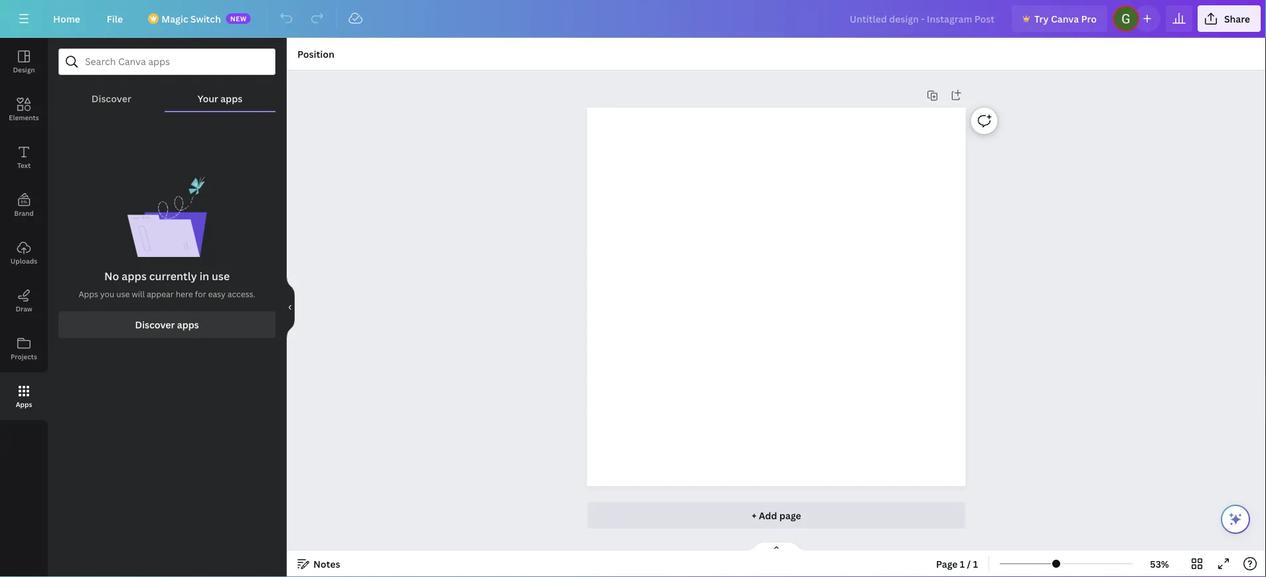 Task type: describe. For each thing, give the bounding box(es) containing it.
empty folder image displayed when there are no installed apps image
[[127, 176, 207, 257]]

apps button
[[0, 373, 48, 420]]

text
[[17, 161, 31, 170]]

draw
[[16, 304, 32, 313]]

uploads
[[11, 256, 37, 265]]

try
[[1035, 12, 1049, 25]]

side panel tab list
[[0, 38, 48, 420]]

53%
[[1150, 557, 1169, 570]]

share button
[[1198, 5, 1261, 32]]

canva assistant image
[[1228, 511, 1244, 527]]

here
[[176, 289, 193, 300]]

for
[[195, 289, 206, 300]]

page
[[780, 509, 801, 522]]

projects
[[11, 352, 37, 361]]

notes
[[313, 557, 340, 570]]

your apps
[[198, 92, 242, 105]]

discover for discover
[[92, 92, 131, 105]]

discover apps button
[[58, 311, 276, 338]]

discover for discover apps
[[135, 318, 175, 331]]

magic
[[161, 12, 188, 25]]

brand
[[14, 209, 34, 217]]

1 1 from the left
[[960, 557, 965, 570]]

file
[[107, 12, 123, 25]]

projects button
[[0, 325, 48, 373]]

main menu bar
[[0, 0, 1266, 38]]

apps inside no apps currently in use apps you use will appear here for easy access.
[[79, 289, 98, 300]]

+
[[752, 509, 757, 522]]

apps for no
[[122, 269, 147, 283]]

canva
[[1051, 12, 1079, 25]]

try canva pro
[[1035, 12, 1097, 25]]

apps for discover
[[177, 318, 199, 331]]

position
[[297, 47, 334, 60]]

uploads button
[[0, 229, 48, 277]]

access.
[[228, 289, 255, 300]]

try canva pro button
[[1012, 5, 1108, 32]]

1 horizontal spatial use
[[212, 269, 230, 283]]

magic switch
[[161, 12, 221, 25]]

your
[[198, 92, 218, 105]]

will
[[132, 289, 145, 300]]

you
[[100, 289, 114, 300]]

notes button
[[292, 553, 346, 574]]

easy
[[208, 289, 226, 300]]

pro
[[1081, 12, 1097, 25]]

brand button
[[0, 181, 48, 229]]

show pages image
[[745, 541, 808, 552]]



Task type: vqa. For each thing, say whether or not it's contained in the screenshot.
use to the right
yes



Task type: locate. For each thing, give the bounding box(es) containing it.
currently
[[149, 269, 197, 283]]

0 horizontal spatial apps
[[16, 400, 32, 409]]

elements button
[[0, 86, 48, 133]]

share
[[1224, 12, 1250, 25]]

0 horizontal spatial discover
[[92, 92, 131, 105]]

apps inside button
[[16, 400, 32, 409]]

your apps button
[[164, 75, 276, 111]]

53% button
[[1138, 553, 1181, 574]]

discover
[[92, 92, 131, 105], [135, 318, 175, 331]]

1 horizontal spatial apps
[[177, 318, 199, 331]]

apps down here
[[177, 318, 199, 331]]

+ add page
[[752, 509, 801, 522]]

discover inside button
[[135, 318, 175, 331]]

apps for your
[[221, 92, 242, 105]]

home
[[53, 12, 80, 25]]

hide image
[[286, 276, 295, 339]]

add
[[759, 509, 777, 522]]

use
[[212, 269, 230, 283], [116, 289, 130, 300]]

0 vertical spatial use
[[212, 269, 230, 283]]

1 vertical spatial use
[[116, 289, 130, 300]]

draw button
[[0, 277, 48, 325]]

page
[[936, 557, 958, 570]]

new
[[230, 14, 247, 23]]

0 horizontal spatial 1
[[960, 557, 965, 570]]

use left will
[[116, 289, 130, 300]]

in
[[200, 269, 209, 283]]

apps right your
[[221, 92, 242, 105]]

1 horizontal spatial discover
[[135, 318, 175, 331]]

page 1 / 1
[[936, 557, 978, 570]]

apps down projects
[[16, 400, 32, 409]]

0 vertical spatial apps
[[79, 289, 98, 300]]

design button
[[0, 38, 48, 86]]

no
[[104, 269, 119, 283]]

apps left you
[[79, 289, 98, 300]]

apps
[[221, 92, 242, 105], [122, 269, 147, 283], [177, 318, 199, 331]]

discover button
[[58, 75, 164, 111]]

1
[[960, 557, 965, 570], [973, 557, 978, 570]]

2 1 from the left
[[973, 557, 978, 570]]

/
[[967, 557, 971, 570]]

0 horizontal spatial use
[[116, 289, 130, 300]]

switch
[[190, 12, 221, 25]]

1 vertical spatial apps
[[16, 400, 32, 409]]

2 vertical spatial apps
[[177, 318, 199, 331]]

discover apps
[[135, 318, 199, 331]]

position button
[[292, 43, 340, 64]]

0 horizontal spatial apps
[[122, 269, 147, 283]]

Design title text field
[[839, 5, 1007, 32]]

0 vertical spatial apps
[[221, 92, 242, 105]]

no apps currently in use apps you use will appear here for easy access.
[[79, 269, 255, 300]]

elements
[[9, 113, 39, 122]]

1 vertical spatial discover
[[135, 318, 175, 331]]

1 right /
[[973, 557, 978, 570]]

2 horizontal spatial apps
[[221, 92, 242, 105]]

file button
[[96, 5, 134, 32]]

apps inside discover apps button
[[177, 318, 199, 331]]

appear
[[147, 289, 174, 300]]

0 vertical spatial discover
[[92, 92, 131, 105]]

apps
[[79, 289, 98, 300], [16, 400, 32, 409]]

home link
[[42, 5, 91, 32]]

+ add page button
[[587, 502, 966, 529]]

apps up will
[[122, 269, 147, 283]]

use right in
[[212, 269, 230, 283]]

text button
[[0, 133, 48, 181]]

discover inside button
[[92, 92, 131, 105]]

1 horizontal spatial apps
[[79, 289, 98, 300]]

1 vertical spatial apps
[[122, 269, 147, 283]]

1 horizontal spatial 1
[[973, 557, 978, 570]]

design
[[13, 65, 35, 74]]

1 left /
[[960, 557, 965, 570]]

apps inside your apps button
[[221, 92, 242, 105]]

Search Canva apps search field
[[85, 49, 249, 74]]

apps inside no apps currently in use apps you use will appear here for easy access.
[[122, 269, 147, 283]]



